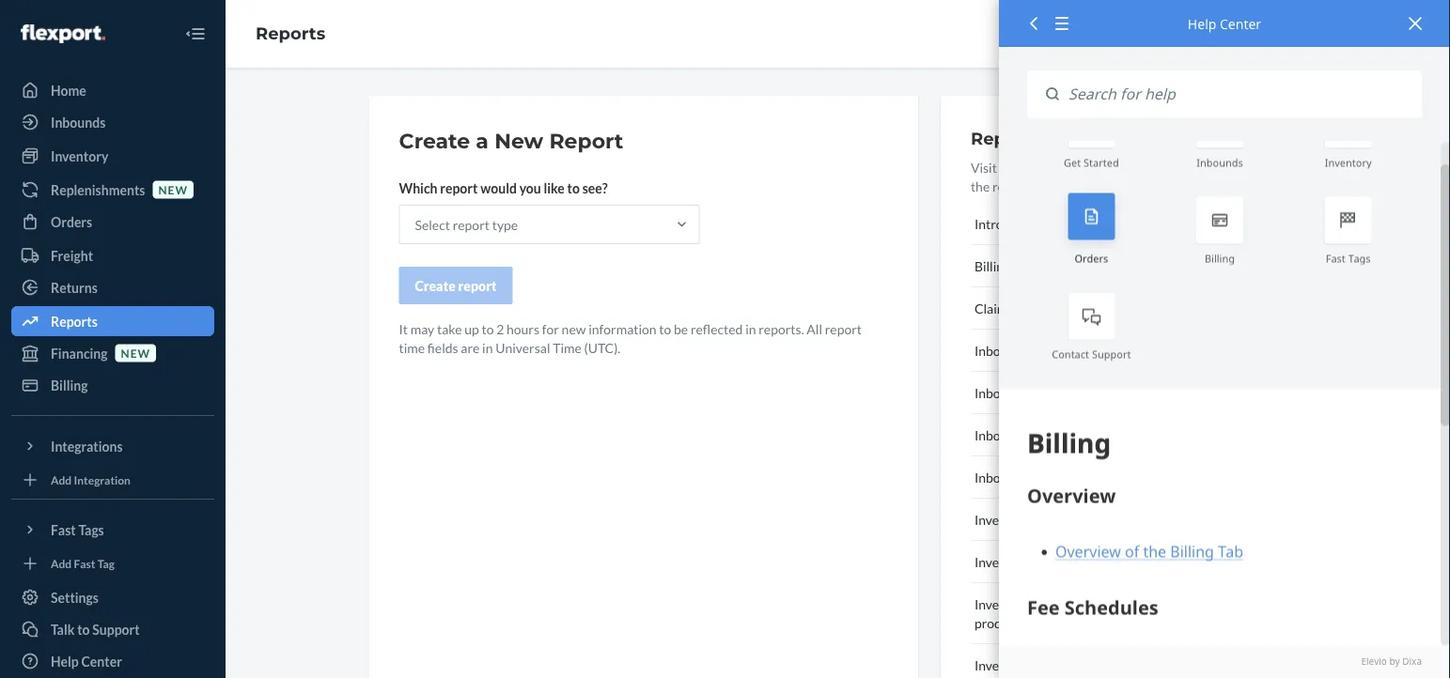 Task type: locate. For each thing, give the bounding box(es) containing it.
report inside billing - credits report button
[[1065, 258, 1106, 274]]

1 vertical spatial lot
[[1040, 596, 1059, 612]]

1 vertical spatial add
[[51, 557, 72, 570]]

1 vertical spatial support
[[92, 622, 140, 638]]

elevio
[[1362, 656, 1387, 669]]

0 horizontal spatial fast tags
[[51, 522, 104, 538]]

report left type on the left of page
[[453, 217, 490, 233]]

0 horizontal spatial center
[[81, 654, 122, 670]]

- down inventory - levels today
[[1033, 554, 1038, 570]]

0 horizontal spatial support
[[92, 622, 140, 638]]

get
[[1167, 159, 1185, 175]]

report down reporting
[[1065, 258, 1106, 274]]

0 horizontal spatial orders
[[51, 214, 92, 230]]

claims - claims submitted
[[975, 300, 1125, 316]]

reconciliation inside 'button'
[[1097, 343, 1179, 359]]

claims down billing - credits report on the right of the page
[[975, 300, 1014, 316]]

1 horizontal spatial reports
[[256, 23, 325, 44]]

1 vertical spatial help
[[1034, 159, 1061, 175]]

in left long
[[1074, 657, 1085, 673]]

1 vertical spatial in
[[482, 340, 493, 356]]

1 vertical spatial a
[[1188, 159, 1194, 175]]

billing down financing at the left
[[51, 377, 88, 393]]

add left the integration
[[51, 473, 72, 487]]

a right the 'get'
[[1188, 159, 1194, 175]]

report inside button
[[458, 278, 497, 294]]

fast inside dropdown button
[[51, 522, 76, 538]]

which
[[399, 180, 438, 196]]

2 lot from the top
[[1040, 596, 1059, 612]]

reconciliation inside button
[[1090, 385, 1172, 401]]

inbounds down home
[[51, 114, 106, 130]]

and inside the inventory - lot tracking and fefo (single product)
[[1111, 596, 1133, 612]]

to left reporting
[[1050, 216, 1062, 232]]

- left shipping
[[1031, 470, 1035, 485]]

flexport logo image
[[21, 24, 105, 43]]

lot down inventory - levels today
[[1040, 554, 1059, 570]]

lot inside the inventory - lot tracking and fefo (single product)
[[1040, 596, 1059, 612]]

report inside visit these help center articles to get a description of the report and column details.
[[993, 178, 1030, 194]]

0 horizontal spatial billing
[[51, 377, 88, 393]]

- up inventory - units in long term storage
[[1033, 596, 1038, 612]]

1 horizontal spatial a
[[1188, 159, 1194, 175]]

inbounds - monthly reconciliation
[[975, 385, 1172, 401]]

column
[[1056, 178, 1098, 194]]

tracking inside the inventory - lot tracking and fefo (single product)
[[1062, 596, 1109, 612]]

claims down credits
[[1023, 300, 1062, 316]]

help up search search field
[[1188, 15, 1217, 32]]

0 vertical spatial create
[[399, 128, 470, 154]]

contact support
[[1052, 347, 1131, 361]]

elevio by dixa
[[1362, 656, 1422, 669]]

0 horizontal spatial help
[[51, 654, 79, 670]]

inbounds inside inbounds - inventory reconciliation 'button'
[[975, 343, 1028, 359]]

help center down the talk to support
[[51, 654, 122, 670]]

1 vertical spatial orders
[[1075, 251, 1108, 265]]

create up the which
[[399, 128, 470, 154]]

inbounds inside inbounds - monthly reconciliation button
[[975, 385, 1028, 401]]

help inside visit these help center articles to get a description of the report and column details.
[[1034, 159, 1061, 175]]

2 horizontal spatial new
[[562, 321, 586, 337]]

0 horizontal spatial a
[[476, 128, 489, 154]]

1 vertical spatial new
[[562, 321, 586, 337]]

introduction to reporting button
[[971, 203, 1277, 245]]

new
[[495, 128, 543, 154]]

1 claims from the left
[[975, 300, 1014, 316]]

reconciliation down inbounds - inventory reconciliation 'button' at the right of the page
[[1090, 385, 1172, 401]]

- for inbounds - packages
[[1031, 427, 1035, 443]]

1 horizontal spatial in
[[746, 321, 756, 337]]

create a new report
[[399, 128, 624, 154]]

settings link
[[11, 583, 214, 613]]

inventory down product) at the right bottom of the page
[[975, 657, 1031, 673]]

to right the talk
[[77, 622, 90, 638]]

new up time at left
[[562, 321, 586, 337]]

2 vertical spatial and
[[1111, 596, 1133, 612]]

and for inventory - lot tracking and fefo (single product)
[[1111, 596, 1133, 612]]

2
[[496, 321, 504, 337]]

1 vertical spatial reconciliation
[[1090, 385, 1172, 401]]

monthly
[[1038, 385, 1087, 401]]

packages
[[1038, 427, 1091, 443]]

fefo left (all
[[1135, 554, 1168, 570]]

1 vertical spatial fefo
[[1135, 596, 1168, 612]]

in left reports. on the top of page
[[746, 321, 756, 337]]

inventory - lot tracking and fefo (all products)
[[975, 554, 1246, 570]]

new up orders link
[[158, 183, 188, 196]]

reports
[[256, 23, 325, 44], [51, 313, 98, 329]]

and down inventory - levels today button
[[1111, 554, 1133, 570]]

orders
[[51, 214, 92, 230], [1075, 251, 1108, 265]]

- for inbounds - shipping plan reconciliation
[[1031, 470, 1035, 485]]

1 vertical spatial fast
[[51, 522, 76, 538]]

long
[[1087, 657, 1115, 673]]

1 vertical spatial tags
[[78, 522, 104, 538]]

inventory up monthly
[[1038, 343, 1094, 359]]

- inside the inventory - lot tracking and fefo (single product)
[[1033, 596, 1038, 612]]

lot for inventory - lot tracking and fefo (single product)
[[1040, 596, 1059, 612]]

new
[[158, 183, 188, 196], [562, 321, 586, 337], [121, 346, 150, 360]]

center up search search field
[[1220, 15, 1262, 32]]

talk to support
[[51, 622, 140, 638]]

and down inventory - lot tracking and fefo (all products) button
[[1111, 596, 1133, 612]]

inbounds for inbounds - monthly reconciliation
[[975, 385, 1028, 401]]

and left column
[[1032, 178, 1053, 194]]

1 horizontal spatial help center
[[1188, 15, 1262, 32]]

create report
[[415, 278, 497, 294]]

a inside visit these help center articles to get a description of the report and column details.
[[1188, 159, 1194, 175]]

inventory left levels
[[975, 512, 1031, 528]]

1 lot from the top
[[1040, 554, 1059, 570]]

0 vertical spatial reports
[[256, 23, 325, 44]]

orders up freight
[[51, 214, 92, 230]]

get started
[[1064, 155, 1119, 169]]

1 horizontal spatial orders
[[1075, 251, 1108, 265]]

0 vertical spatial lot
[[1040, 554, 1059, 570]]

1 horizontal spatial tags
[[1349, 251, 1371, 265]]

tracking
[[1062, 554, 1109, 570], [1062, 596, 1109, 612]]

reconciliation for inbounds - monthly reconciliation
[[1090, 385, 1172, 401]]

information
[[589, 321, 657, 337]]

units
[[1040, 657, 1071, 673]]

report up select report type
[[440, 180, 478, 196]]

inbounds inside "inbounds - shipping plan reconciliation" button
[[975, 470, 1028, 485]]

2 vertical spatial new
[[121, 346, 150, 360]]

fefo
[[1135, 554, 1168, 570], [1135, 596, 1168, 612]]

inventory up replenishments
[[51, 148, 108, 164]]

it
[[399, 321, 408, 337]]

fefo inside the inventory - lot tracking and fefo (single product)
[[1135, 596, 1168, 612]]

help center up search search field
[[1188, 15, 1262, 32]]

help left get
[[1034, 159, 1061, 175]]

select report type
[[415, 217, 518, 233]]

create up may
[[415, 278, 456, 294]]

help center
[[1188, 15, 1262, 32], [51, 654, 122, 670]]

fast tags inside dropdown button
[[51, 522, 104, 538]]

to
[[1152, 159, 1164, 175], [567, 180, 580, 196], [1050, 216, 1062, 232], [482, 321, 494, 337], [659, 321, 671, 337], [77, 622, 90, 638]]

fast tags
[[1326, 251, 1371, 265], [51, 522, 104, 538]]

reconciliation down inbounds - packages button
[[1118, 470, 1200, 485]]

get
[[1064, 155, 1081, 169]]

support
[[1092, 347, 1131, 361], [92, 622, 140, 638]]

help down the talk
[[51, 654, 79, 670]]

0 vertical spatial reconciliation
[[1097, 343, 1179, 359]]

1 horizontal spatial center
[[1064, 159, 1104, 175]]

1 fefo from the top
[[1135, 554, 1168, 570]]

tracking down the today
[[1062, 554, 1109, 570]]

to left the 'get'
[[1152, 159, 1164, 175]]

inbounds down inbounds - packages
[[975, 470, 1028, 485]]

tracking down inventory - lot tracking and fefo (all products)
[[1062, 596, 1109, 612]]

1 vertical spatial reports link
[[11, 306, 214, 337]]

help center inside help center link
[[51, 654, 122, 670]]

reflected
[[691, 321, 743, 337]]

1 horizontal spatial reports link
[[256, 23, 325, 44]]

report up these
[[971, 128, 1032, 149]]

reconciliation for inbounds - inventory reconciliation
[[1097, 343, 1179, 359]]

0 horizontal spatial tags
[[78, 522, 104, 538]]

0 vertical spatial new
[[158, 183, 188, 196]]

add up the "settings"
[[51, 557, 72, 570]]

report for create a new report
[[549, 128, 624, 154]]

0 vertical spatial fefo
[[1135, 554, 1168, 570]]

report
[[993, 178, 1030, 194], [440, 180, 478, 196], [453, 217, 490, 233], [458, 278, 497, 294], [825, 321, 862, 337]]

0 horizontal spatial new
[[121, 346, 150, 360]]

1 vertical spatial tracking
[[1062, 596, 1109, 612]]

fefo left "(single"
[[1135, 596, 1168, 612]]

1 vertical spatial help center
[[51, 654, 122, 670]]

- left units
[[1033, 657, 1038, 673]]

inbounds link
[[11, 107, 214, 137]]

time
[[399, 340, 425, 356]]

lot up units
[[1040, 596, 1059, 612]]

inventory down inventory - levels today
[[975, 554, 1031, 570]]

- left contact
[[1031, 343, 1035, 359]]

inbounds left packages
[[975, 427, 1028, 443]]

- left credits
[[1013, 258, 1018, 274]]

in
[[746, 321, 756, 337], [482, 340, 493, 356], [1074, 657, 1085, 673]]

1 horizontal spatial claims
[[1023, 300, 1062, 316]]

inbounds inside inbounds - packages button
[[975, 427, 1028, 443]]

claims
[[975, 300, 1014, 316], [1023, 300, 1062, 316]]

1 vertical spatial create
[[415, 278, 456, 294]]

report up see?
[[549, 128, 624, 154]]

claims - claims submitted button
[[971, 288, 1277, 330]]

support up help center link
[[92, 622, 140, 638]]

0 vertical spatial tags
[[1349, 251, 1371, 265]]

- for inbounds - inventory reconciliation
[[1031, 343, 1035, 359]]

1 horizontal spatial help
[[1034, 159, 1061, 175]]

levels
[[1040, 512, 1076, 528]]

tags inside dropdown button
[[78, 522, 104, 538]]

inbounds - shipping plan reconciliation button
[[971, 457, 1277, 499]]

0 vertical spatial reports link
[[256, 23, 325, 44]]

2 claims from the left
[[1023, 300, 1062, 316]]

2 vertical spatial in
[[1074, 657, 1085, 673]]

billing down description
[[1205, 251, 1235, 265]]

inbounds - packages button
[[971, 415, 1277, 457]]

1 add from the top
[[51, 473, 72, 487]]

2 tracking from the top
[[1062, 596, 1109, 612]]

to left 2
[[482, 321, 494, 337]]

orders down reporting
[[1075, 251, 1108, 265]]

integrations button
[[11, 431, 214, 462]]

a left new
[[476, 128, 489, 154]]

0 horizontal spatial report
[[549, 128, 624, 154]]

create for create a new report
[[399, 128, 470, 154]]

0 horizontal spatial help center
[[51, 654, 122, 670]]

- left packages
[[1031, 427, 1035, 443]]

report
[[971, 128, 1032, 149], [549, 128, 624, 154], [1065, 258, 1106, 274]]

inventory
[[51, 148, 108, 164], [1325, 155, 1372, 169], [1038, 343, 1094, 359], [975, 512, 1031, 528], [975, 554, 1031, 570], [975, 596, 1031, 612], [975, 657, 1031, 673]]

2 horizontal spatial center
[[1220, 15, 1262, 32]]

2 vertical spatial reconciliation
[[1118, 470, 1200, 485]]

2 horizontal spatial in
[[1074, 657, 1085, 673]]

center inside visit these help center articles to get a description of the report and column details.
[[1064, 159, 1104, 175]]

report down these
[[993, 178, 1030, 194]]

report for create report
[[458, 278, 497, 294]]

1 vertical spatial center
[[1064, 159, 1104, 175]]

center down the talk to support
[[81, 654, 122, 670]]

0 vertical spatial and
[[1032, 178, 1053, 194]]

2 vertical spatial help
[[51, 654, 79, 670]]

tracking for (all
[[1062, 554, 1109, 570]]

to right like
[[567, 180, 580, 196]]

create inside button
[[415, 278, 456, 294]]

be
[[674, 321, 688, 337]]

reconciliation down claims - claims submitted button
[[1097, 343, 1179, 359]]

0 vertical spatial support
[[1092, 347, 1131, 361]]

0 horizontal spatial reports
[[51, 313, 98, 329]]

to left be
[[659, 321, 671, 337]]

0 vertical spatial tracking
[[1062, 554, 1109, 570]]

- down billing - credits report on the right of the page
[[1016, 300, 1021, 316]]

0 horizontal spatial claims
[[975, 300, 1014, 316]]

help center link
[[11, 647, 214, 677]]

1 vertical spatial reports
[[51, 313, 98, 329]]

center up column
[[1064, 159, 1104, 175]]

billing down introduction
[[975, 258, 1011, 274]]

inventory inside inventory - units in long term storage button
[[975, 657, 1031, 673]]

report for which report would you like to see?
[[440, 180, 478, 196]]

2 add from the top
[[51, 557, 72, 570]]

billing inside button
[[975, 258, 1011, 274]]

support up inbounds - monthly reconciliation button
[[1092, 347, 1131, 361]]

started
[[1084, 155, 1119, 169]]

close navigation image
[[184, 23, 207, 45]]

- for inventory - lot tracking and fefo (all products)
[[1033, 554, 1038, 570]]

inventory - levels today
[[975, 512, 1113, 528]]

help inside help center link
[[51, 654, 79, 670]]

new up billing link
[[121, 346, 150, 360]]

inbounds up inbounds - packages
[[975, 385, 1028, 401]]

reconciliation
[[1097, 343, 1179, 359], [1090, 385, 1172, 401], [1118, 470, 1200, 485]]

1 horizontal spatial new
[[158, 183, 188, 196]]

lot
[[1040, 554, 1059, 570], [1040, 596, 1059, 612]]

report up up
[[458, 278, 497, 294]]

in right are
[[482, 340, 493, 356]]

0 vertical spatial help center
[[1188, 15, 1262, 32]]

- left levels
[[1033, 512, 1038, 528]]

0 vertical spatial in
[[746, 321, 756, 337]]

create for create report
[[415, 278, 456, 294]]

inbounds down claims - claims submitted
[[975, 343, 1028, 359]]

2 horizontal spatial help
[[1188, 15, 1217, 32]]

1 vertical spatial fast tags
[[51, 522, 104, 538]]

1 horizontal spatial fast tags
[[1326, 251, 1371, 265]]

1 vertical spatial and
[[1111, 554, 1133, 570]]

0 vertical spatial add
[[51, 473, 72, 487]]

billing
[[1205, 251, 1235, 265], [975, 258, 1011, 274], [51, 377, 88, 393]]

report inside it may take up to 2 hours for new information to be reflected in reports. all report time fields are in universal time (utc).
[[825, 321, 862, 337]]

2 horizontal spatial report
[[1065, 258, 1106, 274]]

- left monthly
[[1031, 385, 1035, 401]]

contact
[[1052, 347, 1089, 361]]

- inside button
[[1031, 427, 1035, 443]]

- inside 'button'
[[1031, 343, 1035, 359]]

tracking for (single
[[1062, 596, 1109, 612]]

1 horizontal spatial report
[[971, 128, 1032, 149]]

2 fefo from the top
[[1135, 596, 1168, 612]]

report right all
[[825, 321, 862, 337]]

inventory up product) at the right bottom of the page
[[975, 596, 1031, 612]]

hours
[[507, 321, 540, 337]]

1 tracking from the top
[[1062, 554, 1109, 570]]

1 horizontal spatial billing
[[975, 258, 1011, 274]]



Task type: describe. For each thing, give the bounding box(es) containing it.
orders link
[[11, 207, 214, 237]]

visit these help center articles to get a description of the report and column details.
[[971, 159, 1276, 194]]

report glossary
[[971, 128, 1112, 149]]

tag
[[98, 557, 115, 570]]

term
[[1118, 657, 1147, 673]]

- for claims - claims submitted
[[1016, 300, 1021, 316]]

0 vertical spatial orders
[[51, 214, 92, 230]]

0 vertical spatial fast
[[1326, 251, 1346, 265]]

home link
[[11, 75, 214, 105]]

fast tags button
[[11, 515, 214, 545]]

new inside it may take up to 2 hours for new information to be reflected in reports. all report time fields are in universal time (utc).
[[562, 321, 586, 337]]

freight
[[51, 248, 93, 264]]

introduction to reporting
[[975, 216, 1122, 232]]

(utc).
[[584, 340, 621, 356]]

it may take up to 2 hours for new information to be reflected in reports. all report time fields are in universal time (utc).
[[399, 321, 862, 356]]

fefo for (all
[[1135, 554, 1168, 570]]

inbounds for inbounds - inventory reconciliation
[[975, 343, 1028, 359]]

add fast tag link
[[11, 553, 214, 575]]

credits
[[1020, 258, 1063, 274]]

and for inventory - lot tracking and fefo (all products)
[[1111, 554, 1133, 570]]

inventory - units in long term storage
[[975, 657, 1194, 673]]

billing - credits report
[[975, 258, 1106, 274]]

(single
[[1171, 596, 1208, 612]]

inventory right of on the top of page
[[1325, 155, 1372, 169]]

integrations
[[51, 438, 123, 454]]

add for add fast tag
[[51, 557, 72, 570]]

1 horizontal spatial support
[[1092, 347, 1131, 361]]

inbounds - packages
[[975, 427, 1091, 443]]

fefo for (single
[[1135, 596, 1168, 612]]

of
[[1264, 159, 1276, 175]]

- for inbounds - monthly reconciliation
[[1031, 385, 1035, 401]]

you
[[519, 180, 541, 196]]

2 vertical spatial fast
[[74, 557, 95, 570]]

select
[[415, 217, 450, 233]]

- for billing - credits report
[[1013, 258, 1018, 274]]

0 vertical spatial help
[[1188, 15, 1217, 32]]

add integration link
[[11, 469, 214, 492]]

submitted
[[1065, 300, 1125, 316]]

to inside visit these help center articles to get a description of the report and column details.
[[1152, 159, 1164, 175]]

product)
[[975, 615, 1024, 631]]

reports inside "link"
[[51, 313, 98, 329]]

inventory - levels today button
[[971, 499, 1277, 541]]

(all
[[1171, 554, 1188, 570]]

billing link
[[11, 370, 214, 400]]

add fast tag
[[51, 557, 115, 570]]

shipping
[[1038, 470, 1088, 485]]

financing
[[51, 345, 108, 361]]

billing - credits report button
[[971, 245, 1277, 288]]

which report would you like to see?
[[399, 180, 608, 196]]

visit
[[971, 159, 997, 175]]

reconciliation inside button
[[1118, 470, 1200, 485]]

glossary
[[1036, 128, 1112, 149]]

are
[[461, 340, 480, 356]]

for
[[542, 321, 559, 337]]

inbounds inside 'link'
[[51, 114, 106, 130]]

universal
[[496, 340, 550, 356]]

products)
[[1191, 554, 1246, 570]]

inventory inside inventory - levels today button
[[975, 512, 1031, 528]]

0 horizontal spatial in
[[482, 340, 493, 356]]

introduction
[[975, 216, 1047, 232]]

inventory link
[[11, 141, 214, 171]]

add integration
[[51, 473, 131, 487]]

new for financing
[[121, 346, 150, 360]]

- for inventory - levels today
[[1033, 512, 1038, 528]]

may
[[410, 321, 435, 337]]

inventory - lot tracking and fefo (single product) button
[[971, 584, 1277, 645]]

description
[[1197, 159, 1262, 175]]

2 horizontal spatial billing
[[1205, 251, 1235, 265]]

up
[[465, 321, 479, 337]]

talk to support button
[[11, 615, 214, 645]]

lot for inventory - lot tracking and fefo (all products)
[[1040, 554, 1059, 570]]

inventory - lot tracking and fefo (all products) button
[[971, 541, 1277, 584]]

in inside button
[[1074, 657, 1085, 673]]

report for select report type
[[453, 217, 490, 233]]

today
[[1079, 512, 1113, 528]]

and inside visit these help center articles to get a description of the report and column details.
[[1032, 178, 1053, 194]]

- for inventory - units in long term storage
[[1033, 657, 1038, 673]]

Search search field
[[1059, 70, 1422, 118]]

0 horizontal spatial reports link
[[11, 306, 214, 337]]

returns
[[51, 280, 98, 296]]

storage
[[1149, 657, 1194, 673]]

settings
[[51, 590, 99, 606]]

inventory inside inventory - lot tracking and fefo (all products) button
[[975, 554, 1031, 570]]

articles
[[1107, 159, 1149, 175]]

time
[[553, 340, 582, 356]]

all
[[807, 321, 822, 337]]

inventory inside inventory link
[[51, 148, 108, 164]]

inbounds for inbounds - packages
[[975, 427, 1028, 443]]

reporting
[[1065, 216, 1122, 232]]

new for replenishments
[[158, 183, 188, 196]]

inventory - lot tracking and fefo (single product)
[[975, 596, 1208, 631]]

inbounds - shipping plan reconciliation
[[975, 470, 1200, 485]]

report for billing - credits report
[[1065, 258, 1106, 274]]

fields
[[428, 340, 458, 356]]

inbounds for inbounds - shipping plan reconciliation
[[975, 470, 1028, 485]]

elevio by dixa link
[[1027, 656, 1422, 669]]

- for inventory - lot tracking and fefo (single product)
[[1033, 596, 1038, 612]]

inbounds - monthly reconciliation button
[[971, 372, 1277, 415]]

details.
[[1101, 178, 1142, 194]]

0 vertical spatial a
[[476, 128, 489, 154]]

inbounds - inventory reconciliation button
[[971, 330, 1277, 372]]

integration
[[74, 473, 131, 487]]

by
[[1390, 656, 1400, 669]]

type
[[492, 217, 518, 233]]

2 vertical spatial center
[[81, 654, 122, 670]]

inventory inside the inventory - lot tracking and fefo (single product)
[[975, 596, 1031, 612]]

plan
[[1090, 470, 1116, 485]]

add for add integration
[[51, 473, 72, 487]]

inbounds right the 'get'
[[1197, 155, 1243, 169]]

0 vertical spatial fast tags
[[1326, 251, 1371, 265]]

these
[[1000, 159, 1031, 175]]

see?
[[582, 180, 608, 196]]

inventory inside inbounds - inventory reconciliation 'button'
[[1038, 343, 1094, 359]]

inbounds - inventory reconciliation
[[975, 343, 1179, 359]]

0 vertical spatial center
[[1220, 15, 1262, 32]]

replenishments
[[51, 182, 145, 198]]

the
[[971, 178, 990, 194]]

support inside button
[[92, 622, 140, 638]]

freight link
[[11, 241, 214, 271]]



Task type: vqa. For each thing, say whether or not it's contained in the screenshot.
the top the new
yes



